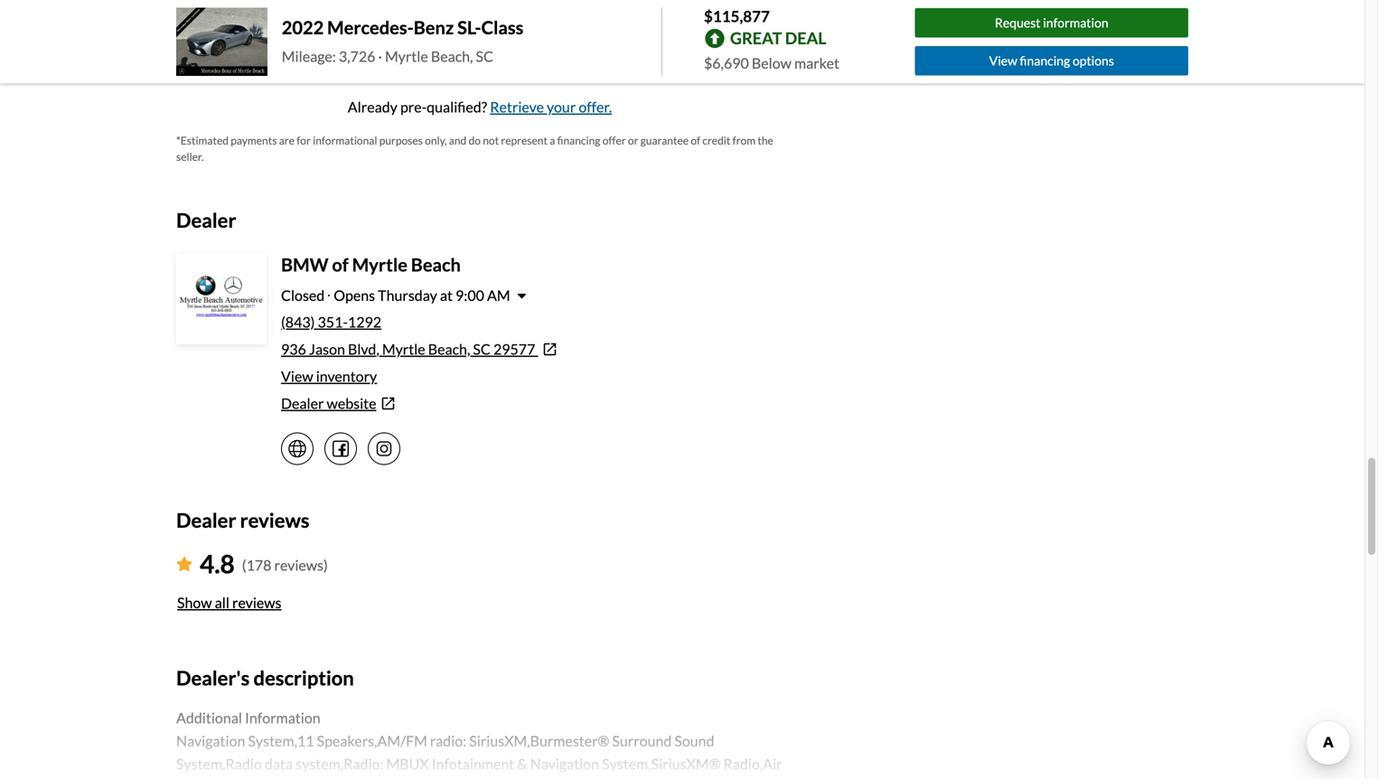 Task type: describe. For each thing, give the bounding box(es) containing it.
website
[[327, 395, 377, 412]]

4.8 (178 reviews)
[[200, 549, 328, 579]]

or
[[628, 134, 639, 147]]

caret down image
[[518, 288, 527, 303]]

(843)
[[281, 313, 315, 331]]

inventory
[[316, 368, 377, 385]]

351-
[[318, 313, 348, 331]]

dealer website link
[[281, 393, 784, 415]]

0 horizontal spatial of
[[332, 254, 349, 276]]

1 vertical spatial beach,
[[428, 340, 471, 358]]

information
[[1044, 15, 1109, 30]]

do
[[469, 134, 481, 147]]

qualification
[[387, 4, 466, 22]]

all
[[215, 594, 230, 612]]

bmw
[[281, 254, 329, 276]]

sound good? submit a pre-qualification request now to get your personalized rates.
[[220, 4, 740, 22]]

thursday
[[378, 287, 437, 304]]

936 jason blvd , myrtle beach, sc 29577
[[281, 340, 536, 358]]

deal
[[786, 28, 827, 48]]

936
[[281, 340, 306, 358]]

credit
[[703, 134, 731, 147]]

already pre-qualified? retrieve your offer.
[[348, 98, 612, 116]]

at
[[440, 287, 453, 304]]

1292
[[348, 313, 382, 331]]

now
[[520, 4, 547, 22]]

request information
[[995, 15, 1109, 30]]

dealer reviews
[[176, 509, 310, 532]]

0 horizontal spatial view financing options button
[[398, 39, 562, 75]]

0 horizontal spatial your
[[547, 98, 576, 116]]

offer
[[603, 134, 626, 147]]

offer.
[[579, 98, 612, 116]]

from
[[733, 134, 756, 147]]

reviews inside button
[[232, 594, 282, 612]]

dealer's
[[176, 666, 250, 690]]

the
[[758, 134, 774, 147]]

2022
[[282, 17, 324, 38]]

not
[[483, 134, 499, 147]]

rates.
[[705, 4, 740, 22]]

guarantee
[[641, 134, 689, 147]]

am
[[487, 287, 511, 304]]

good?
[[263, 4, 300, 22]]

1 horizontal spatial view
[[409, 48, 441, 65]]

bmw of myrtle beach link
[[281, 254, 461, 276]]

jason
[[309, 340, 345, 358]]

*estimated payments are for informational purposes only, and do not represent a financing offer or guarantee of credit from the seller.
[[176, 134, 774, 163]]

reviews)
[[274, 557, 328, 574]]

1 horizontal spatial options
[[1073, 53, 1115, 68]]

dealer for dealer
[[176, 209, 236, 232]]

retrieve
[[490, 98, 544, 116]]

1 vertical spatial myrtle
[[352, 254, 408, 276]]

3,726
[[339, 47, 376, 65]]

great deal
[[731, 28, 827, 48]]

only,
[[425, 134, 447, 147]]

1 horizontal spatial view financing options button
[[916, 46, 1189, 75]]

below
[[752, 54, 792, 72]]

already
[[348, 98, 398, 116]]

request
[[995, 15, 1041, 30]]

$6,690 below market
[[704, 54, 840, 72]]

of inside the *estimated payments are for informational purposes only, and do not represent a financing offer or guarantee of credit from the seller.
[[691, 134, 701, 147]]

show all reviews button
[[176, 583, 283, 623]]

9:00
[[456, 287, 485, 304]]

2 horizontal spatial financing
[[1020, 53, 1071, 68]]

information
[[245, 709, 321, 727]]

1 vertical spatial sc
[[473, 340, 491, 358]]

4.8
[[200, 549, 235, 579]]

0 vertical spatial reviews
[[240, 509, 310, 532]]

beach
[[411, 254, 461, 276]]



Task type: vqa. For each thing, say whether or not it's contained in the screenshot.
Sound in the top left of the page
yes



Task type: locate. For each thing, give the bounding box(es) containing it.
request information button
[[916, 8, 1189, 38]]

0 vertical spatial beach,
[[431, 47, 473, 65]]

29577
[[494, 340, 536, 358]]

purposes
[[380, 134, 423, 147]]

seller.
[[176, 150, 204, 163]]

a right the submit
[[351, 4, 358, 22]]

dealer down view inventory link
[[281, 395, 324, 412]]

0 horizontal spatial options
[[504, 48, 552, 65]]

financing left offer
[[558, 134, 601, 147]]

your left offer.
[[547, 98, 576, 116]]

a inside the *estimated payments are for informational purposes only, and do not represent a financing offer or guarantee of credit from the seller.
[[550, 134, 555, 147]]

star image
[[176, 557, 193, 571]]

$6,690
[[704, 54, 749, 72]]

0 vertical spatial myrtle
[[385, 47, 428, 65]]

dealer's description
[[176, 666, 354, 690]]

dealer website
[[281, 395, 377, 412]]

get
[[566, 4, 586, 22]]

reviews right all
[[232, 594, 282, 612]]

beach, down sl-
[[431, 47, 473, 65]]

2 vertical spatial myrtle
[[382, 340, 426, 358]]

2022 mercedes-benz sl-class image
[[176, 8, 267, 76]]

description
[[254, 666, 354, 690]]

view financing options button down sl-
[[398, 39, 562, 75]]

1 horizontal spatial of
[[691, 134, 701, 147]]

myrtle right ,
[[382, 340, 426, 358]]

sl-
[[458, 17, 482, 38]]

dealer up 4.8
[[176, 509, 236, 532]]

opens
[[334, 287, 375, 304]]

financing inside the *estimated payments are for informational purposes only, and do not represent a financing offer or guarantee of credit from the seller.
[[558, 134, 601, 147]]

a
[[351, 4, 358, 22], [550, 134, 555, 147]]

1 horizontal spatial financing
[[558, 134, 601, 147]]

additional
[[176, 709, 242, 727]]

bmw of myrtle beach image
[[178, 256, 265, 343]]

to
[[550, 4, 563, 22]]

represent
[[501, 134, 548, 147]]

sc inside 2022 mercedes-benz sl-class mileage: 3,726 · myrtle beach, sc
[[476, 47, 494, 65]]

view down "benz"
[[409, 48, 441, 65]]

view financing options down request information button
[[990, 53, 1115, 68]]

mercedes-
[[327, 17, 414, 38]]

for
[[297, 134, 311, 147]]

closed opens thursday at 9:00 am
[[281, 287, 511, 304]]

sc down sl-
[[476, 47, 494, 65]]

sc
[[476, 47, 494, 65], [473, 340, 491, 358]]

mileage:
[[282, 47, 336, 65]]

beach, inside 2022 mercedes-benz sl-class mileage: 3,726 · myrtle beach, sc
[[431, 47, 473, 65]]

qualified?
[[427, 98, 487, 116]]

dealer for dealer website
[[281, 395, 324, 412]]

(178
[[242, 557, 272, 574]]

financing down request information button
[[1020, 53, 1071, 68]]

class
[[482, 17, 524, 38]]

myrtle right ·
[[385, 47, 428, 65]]

myrtle up closed opens thursday at 9:00 am
[[352, 254, 408, 276]]

0 horizontal spatial a
[[351, 4, 358, 22]]

1 horizontal spatial pre-
[[401, 98, 427, 116]]

of
[[691, 134, 701, 147], [332, 254, 349, 276]]

0 horizontal spatial view
[[281, 368, 313, 385]]

view
[[409, 48, 441, 65], [990, 53, 1018, 68], [281, 368, 313, 385]]

and
[[449, 134, 467, 147]]

1 horizontal spatial view financing options
[[990, 53, 1115, 68]]

0 vertical spatial dealer
[[176, 209, 236, 232]]

1 vertical spatial dealer
[[281, 395, 324, 412]]

additional information
[[176, 709, 321, 727]]

options down the "information"
[[1073, 53, 1115, 68]]

payments
[[231, 134, 277, 147]]

1 horizontal spatial your
[[589, 4, 618, 22]]

of left the "credit"
[[691, 134, 701, 147]]

pre- up purposes
[[401, 98, 427, 116]]

view down request
[[990, 53, 1018, 68]]

1 vertical spatial your
[[547, 98, 576, 116]]

1 vertical spatial reviews
[[232, 594, 282, 612]]

retrieve your offer. link
[[490, 98, 612, 116]]

,
[[376, 340, 380, 358]]

your right get
[[589, 4, 618, 22]]

0 vertical spatial a
[[351, 4, 358, 22]]

1 vertical spatial of
[[332, 254, 349, 276]]

myrtle inside 2022 mercedes-benz sl-class mileage: 3,726 · myrtle beach, sc
[[385, 47, 428, 65]]

*estimated
[[176, 134, 229, 147]]

financing down sl-
[[444, 48, 501, 65]]

dealer down seller. in the left top of the page
[[176, 209, 236, 232]]

show
[[177, 594, 212, 612]]

a right represent
[[550, 134, 555, 147]]

informational
[[313, 134, 377, 147]]

2022 mercedes-benz sl-class mileage: 3,726 · myrtle beach, sc
[[282, 17, 524, 65]]

great
[[731, 28, 782, 48]]

of up the opens
[[332, 254, 349, 276]]

bmw of myrtle beach
[[281, 254, 461, 276]]

reviews
[[240, 509, 310, 532], [232, 594, 282, 612]]

0 horizontal spatial view financing options
[[409, 48, 552, 65]]

market
[[795, 54, 840, 72]]

personalized
[[621, 4, 702, 22]]

·
[[378, 47, 382, 65]]

benz
[[414, 17, 454, 38]]

beach, down at
[[428, 340, 471, 358]]

options
[[504, 48, 552, 65], [1073, 53, 1115, 68]]

0 vertical spatial sc
[[476, 47, 494, 65]]

1 horizontal spatial a
[[550, 134, 555, 147]]

submit
[[303, 4, 348, 22]]

0 vertical spatial pre-
[[361, 4, 387, 22]]

0 horizontal spatial pre-
[[361, 4, 387, 22]]

2 horizontal spatial view
[[990, 53, 1018, 68]]

1 vertical spatial a
[[550, 134, 555, 147]]

view inventory
[[281, 368, 377, 385]]

view financing options
[[409, 48, 552, 65], [990, 53, 1115, 68]]

2 vertical spatial dealer
[[176, 509, 236, 532]]

view down 936
[[281, 368, 313, 385]]

(843) 351-1292
[[281, 313, 382, 331]]

sound
[[220, 4, 260, 22]]

0 vertical spatial of
[[691, 134, 701, 147]]

view financing options down sl-
[[409, 48, 552, 65]]

options down class
[[504, 48, 552, 65]]

pre-
[[361, 4, 387, 22], [401, 98, 427, 116]]

view inventory link
[[281, 368, 377, 385]]

(843) 351-1292 link
[[281, 313, 382, 331]]

pre- up ·
[[361, 4, 387, 22]]

1 vertical spatial pre-
[[401, 98, 427, 116]]

blvd
[[348, 340, 376, 358]]

0 horizontal spatial financing
[[444, 48, 501, 65]]

request
[[468, 4, 517, 22]]

closed
[[281, 287, 325, 304]]

view financing options button
[[398, 39, 562, 75], [916, 46, 1189, 75]]

show all reviews
[[177, 594, 282, 612]]

0 vertical spatial your
[[589, 4, 618, 22]]

dealer for dealer reviews
[[176, 509, 236, 532]]

dealer
[[176, 209, 236, 232], [281, 395, 324, 412], [176, 509, 236, 532]]

reviews up 4.8 (178 reviews)
[[240, 509, 310, 532]]

are
[[279, 134, 295, 147]]

$115,877
[[704, 7, 770, 25]]

financing
[[444, 48, 501, 65], [1020, 53, 1071, 68], [558, 134, 601, 147]]

your
[[589, 4, 618, 22], [547, 98, 576, 116]]

view financing options button down request information button
[[916, 46, 1189, 75]]

sc left 29577
[[473, 340, 491, 358]]



